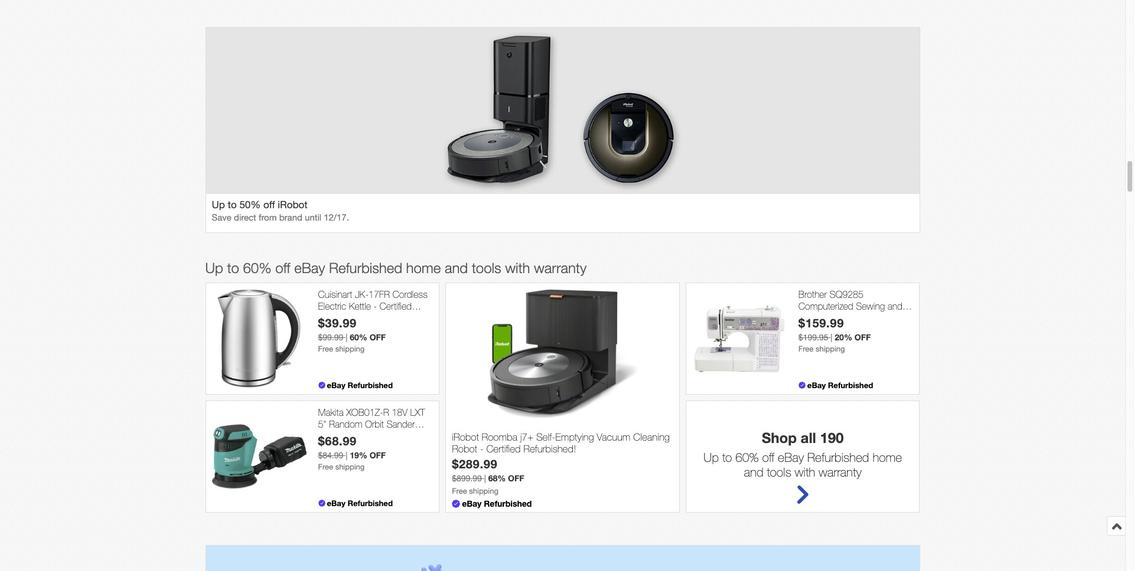 Task type: locate. For each thing, give the bounding box(es) containing it.
off inside $68.99 $84.99 | 19% off free shipping
[[370, 451, 386, 461]]

to
[[228, 199, 237, 211], [227, 260, 239, 277], [722, 451, 732, 465]]

quilting
[[799, 312, 828, 323]]

makita xob01z-r 18v lxt 5" random orbit sander (tool only) certified refurbished link
[[318, 408, 433, 453]]

lxt
[[410, 408, 425, 419]]

warranty inside shop all 190 up to 60% off ebay refurbished home and tools with warranty
[[819, 466, 862, 480]]

1 vertical spatial warranty
[[819, 466, 862, 480]]

up for up to 60% off ebay refurbished home and tools with warranty
[[205, 260, 223, 277]]

cordless
[[393, 290, 428, 300]]

12/17.
[[324, 213, 349, 223]]

tools
[[472, 260, 501, 277], [767, 466, 792, 480]]

ebay up "cuisinart"
[[294, 260, 325, 277]]

irobot up robot
[[452, 432, 479, 444]]

2 vertical spatial up
[[704, 451, 719, 465]]

1 horizontal spatial and
[[744, 466, 764, 480]]

190
[[820, 430, 844, 447]]

1 horizontal spatial irobot
[[452, 432, 479, 444]]

ebay down shop
[[778, 451, 804, 465]]

free down $99.99
[[318, 345, 333, 354]]

$39.99
[[318, 316, 357, 330]]

shop all 190 up to 60% off ebay refurbished home and tools with warranty
[[704, 430, 902, 480]]

0 vertical spatial -
[[374, 301, 377, 312]]

$99.99
[[318, 333, 343, 343]]

tools inside shop all 190 up to 60% off ebay refurbished home and tools with warranty
[[767, 466, 792, 480]]

refurbished down electric at the bottom left of the page
[[318, 312, 365, 323]]

only)
[[339, 431, 359, 441]]

refurbished down quilting
[[799, 324, 846, 334]]

$39.99 $99.99 | 60% off free shipping
[[318, 316, 386, 354]]

1 horizontal spatial warranty
[[819, 466, 862, 480]]

certified down cordless
[[380, 301, 412, 312]]

certified down sewing
[[869, 312, 902, 323]]

brand
[[279, 213, 302, 223]]

1 vertical spatial and
[[888, 301, 903, 312]]

0 vertical spatial to
[[228, 199, 237, 211]]

free for $39.99
[[318, 345, 333, 354]]

refurbished down 190
[[808, 451, 870, 465]]

refurbished down only)
[[318, 442, 365, 453]]

1 horizontal spatial tools
[[767, 466, 792, 480]]

1 horizontal spatial -
[[480, 444, 484, 456]]

and inside brother sq9285 computerized sewing and quilting machine, certified refurbished
[[888, 301, 903, 312]]

1 vertical spatial with
[[795, 466, 816, 480]]

free inside $159.99 $199.95 | 20% off free shipping
[[799, 345, 814, 354]]

free inside irobot roomba j7+ self-emptying vacuum cleaning robot - certified refurbished! $289.99 $899.99 | 68% off free shipping
[[452, 487, 467, 496]]

|
[[346, 333, 348, 343], [831, 333, 833, 343], [346, 451, 348, 461], [484, 474, 486, 484]]

free for $68.99
[[318, 463, 333, 472]]

0 horizontal spatial tools
[[472, 260, 501, 277]]

off up from
[[264, 199, 275, 211]]

2 horizontal spatial and
[[888, 301, 903, 312]]

certified down roomba
[[487, 444, 521, 456]]

up
[[212, 199, 225, 211], [205, 260, 223, 277], [704, 451, 719, 465]]

shipping down 68%
[[469, 487, 499, 496]]

0 horizontal spatial -
[[374, 301, 377, 312]]

brother
[[799, 290, 827, 300]]

shipping
[[335, 345, 365, 354], [816, 345, 845, 354], [335, 463, 365, 472], [469, 487, 499, 496]]

shipping for $39.99
[[335, 345, 365, 354]]

roomba
[[482, 432, 518, 444]]

free down $899.99
[[452, 487, 467, 496]]

ebay refurbished for $39.99
[[327, 381, 393, 391]]

1 vertical spatial tools
[[767, 466, 792, 480]]

| inside $159.99 $199.95 | 20% off free shipping
[[831, 333, 833, 343]]

robot
[[452, 444, 477, 456]]

shipping inside $39.99 $99.99 | 60% off free shipping
[[335, 345, 365, 354]]

certified down orbit
[[361, 431, 394, 441]]

r
[[383, 408, 389, 419]]

ebay up 'makita'
[[327, 381, 346, 391]]

off
[[264, 199, 275, 211], [275, 260, 290, 277], [370, 333, 386, 343], [855, 333, 871, 343], [370, 451, 386, 461], [763, 451, 775, 465], [508, 474, 524, 484]]

off right '20%'
[[855, 333, 871, 343]]

0 horizontal spatial with
[[505, 260, 530, 277]]

0 vertical spatial with
[[505, 260, 530, 277]]

refurbished
[[329, 260, 402, 277], [318, 312, 365, 323], [799, 324, 846, 334], [348, 381, 393, 391], [828, 381, 873, 391], [318, 442, 365, 453], [808, 451, 870, 465], [348, 500, 393, 509], [484, 500, 532, 510]]

| right $99.99
[[346, 333, 348, 343]]

free
[[318, 345, 333, 354], [799, 345, 814, 354], [318, 463, 333, 472], [452, 487, 467, 496]]

shipping down the 19%
[[335, 463, 365, 472]]

refurbished inside brother sq9285 computerized sewing and quilting machine, certified refurbished
[[799, 324, 846, 334]]

off right 68%
[[508, 474, 524, 484]]

until
[[305, 213, 322, 223]]

1 horizontal spatial home
[[873, 451, 902, 465]]

| for $68.99
[[346, 451, 348, 461]]

certified inside 'makita xob01z-r 18v lxt 5" random orbit sander (tool only) certified refurbished'
[[361, 431, 394, 441]]

off inside $159.99 $199.95 | 20% off free shipping
[[855, 333, 871, 343]]

shipping down '20%'
[[816, 345, 845, 354]]

$899.99
[[452, 474, 482, 484]]

up inside 'up to 50% off irobot save direct from brand until 12/17.'
[[212, 199, 225, 211]]

| left the 19%
[[346, 451, 348, 461]]

ebay refurbished down 68%
[[462, 500, 532, 510]]

1 vertical spatial up
[[205, 260, 223, 277]]

home
[[406, 260, 441, 277], [873, 451, 902, 465]]

- inside cuisinart jk-17fr cordless electric kettle - certified refurbished
[[374, 301, 377, 312]]

machine,
[[830, 312, 867, 323]]

| inside irobot roomba j7+ self-emptying vacuum cleaning robot - certified refurbished! $289.99 $899.99 | 68% off free shipping
[[484, 474, 486, 484]]

1 horizontal spatial 60%
[[350, 333, 367, 343]]

ebay down $899.99
[[462, 500, 482, 510]]

shipping down $99.99
[[335, 345, 365, 354]]

off inside 'up to 50% off irobot save direct from brand until 12/17.'
[[264, 199, 275, 211]]

shipping inside $159.99 $199.95 | 20% off free shipping
[[816, 345, 845, 354]]

off down shop
[[763, 451, 775, 465]]

ebay down $199.95
[[808, 381, 826, 391]]

0 vertical spatial up
[[212, 199, 225, 211]]

ebay refurbished down the 19%
[[327, 500, 393, 509]]

1 vertical spatial -
[[480, 444, 484, 456]]

0 vertical spatial 60%
[[243, 260, 272, 277]]

60%
[[243, 260, 272, 277], [350, 333, 367, 343], [736, 451, 759, 465]]

sander
[[387, 419, 415, 430]]

2 vertical spatial and
[[744, 466, 764, 480]]

1 horizontal spatial with
[[795, 466, 816, 480]]

ebay refurbished up xob01z-
[[327, 381, 393, 391]]

ebay for $68.99
[[327, 500, 346, 509]]

| inside $68.99 $84.99 | 19% off free shipping
[[346, 451, 348, 461]]

xob01z-
[[346, 408, 383, 419]]

0 vertical spatial tools
[[472, 260, 501, 277]]

68%
[[488, 474, 506, 484]]

free down $199.95
[[799, 345, 814, 354]]

warranty
[[534, 260, 587, 277], [819, 466, 862, 480]]

0 vertical spatial irobot
[[278, 199, 308, 211]]

cuisinart jk-17fr cordless electric kettle - certified refurbished
[[318, 290, 428, 323]]

free inside $68.99 $84.99 | 19% off free shipping
[[318, 463, 333, 472]]

irobot inside 'up to 50% off irobot save direct from brand until 12/17.'
[[278, 199, 308, 211]]

0 vertical spatial warranty
[[534, 260, 587, 277]]

refurbished inside 'makita xob01z-r 18v lxt 5" random orbit sander (tool only) certified refurbished'
[[318, 442, 365, 453]]

off down cuisinart jk-17fr cordless electric kettle - certified refurbished link
[[370, 333, 386, 343]]

ebay
[[294, 260, 325, 277], [327, 381, 346, 391], [808, 381, 826, 391], [778, 451, 804, 465], [327, 500, 346, 509], [462, 500, 482, 510]]

to for 50%
[[228, 199, 237, 211]]

| for $159.99
[[831, 333, 833, 343]]

j7+
[[520, 432, 534, 444]]

-
[[374, 301, 377, 312], [480, 444, 484, 456]]

1 vertical spatial 60%
[[350, 333, 367, 343]]

ebay refurbished down '20%'
[[808, 381, 873, 391]]

ebay refurbished
[[327, 381, 393, 391], [808, 381, 873, 391], [327, 500, 393, 509], [462, 500, 532, 510]]

2 vertical spatial to
[[722, 451, 732, 465]]

1 vertical spatial irobot
[[452, 432, 479, 444]]

and
[[445, 260, 468, 277], [888, 301, 903, 312], [744, 466, 764, 480]]

0 vertical spatial and
[[445, 260, 468, 277]]

orbit
[[365, 419, 384, 430]]

irobot up brand
[[278, 199, 308, 211]]

cuisinart jk-17fr cordless electric kettle - certified refurbished link
[[318, 290, 433, 323]]

shipping inside $68.99 $84.99 | 19% off free shipping
[[335, 463, 365, 472]]

1 vertical spatial home
[[873, 451, 902, 465]]

certified
[[380, 301, 412, 312], [869, 312, 902, 323], [361, 431, 394, 441], [487, 444, 521, 456]]

| left '20%'
[[831, 333, 833, 343]]

0 vertical spatial home
[[406, 260, 441, 277]]

2 vertical spatial 60%
[[736, 451, 759, 465]]

0 horizontal spatial irobot
[[278, 199, 308, 211]]

2 horizontal spatial 60%
[[736, 451, 759, 465]]

irobot
[[278, 199, 308, 211], [452, 432, 479, 444]]

- down 17fr
[[374, 301, 377, 312]]

ebay down $84.99
[[327, 500, 346, 509]]

to inside 'up to 50% off irobot save direct from brand until 12/17.'
[[228, 199, 237, 211]]

certified inside brother sq9285 computerized sewing and quilting machine, certified refurbished
[[869, 312, 902, 323]]

free down $84.99
[[318, 463, 333, 472]]

makita xob01z-r 18v lxt 5" random orbit sander (tool only) certified refurbished
[[318, 408, 425, 453]]

| left 68%
[[484, 474, 486, 484]]

with
[[505, 260, 530, 277], [795, 466, 816, 480]]

save
[[212, 213, 232, 223]]

- up the $289.99
[[480, 444, 484, 456]]

| inside $39.99 $99.99 | 60% off free shipping
[[346, 333, 348, 343]]

off inside irobot roomba j7+ self-emptying vacuum cleaning robot - certified refurbished! $289.99 $899.99 | 68% off free shipping
[[508, 474, 524, 484]]

1 vertical spatial to
[[227, 260, 239, 277]]

free inside $39.99 $99.99 | 60% off free shipping
[[318, 345, 333, 354]]

cleaning
[[633, 432, 670, 444]]

off right the 19%
[[370, 451, 386, 461]]



Task type: describe. For each thing, give the bounding box(es) containing it.
refurbished up xob01z-
[[348, 381, 393, 391]]

$68.99
[[318, 434, 357, 448]]

ebay for $159.99
[[808, 381, 826, 391]]

0 horizontal spatial and
[[445, 260, 468, 277]]

irobot roomba j7+ self-emptying vacuum cleaning robot - certified refurbished! link
[[452, 432, 674, 457]]

60% inside shop all 190 up to 60% off ebay refurbished home and tools with warranty
[[736, 451, 759, 465]]

$159.99
[[799, 316, 844, 330]]

ebay for $39.99
[[327, 381, 346, 391]]

cuisinart
[[318, 290, 352, 300]]

$289.99
[[452, 457, 498, 472]]

60% inside $39.99 $99.99 | 60% off free shipping
[[350, 333, 367, 343]]

ebay refurbished for $159.99
[[808, 381, 873, 391]]

jk-
[[355, 290, 369, 300]]

kettle
[[349, 301, 371, 312]]

from
[[259, 213, 277, 223]]

ebay for $289.99
[[462, 500, 482, 510]]

$84.99
[[318, 451, 343, 461]]

direct
[[234, 213, 256, 223]]

ebay refurbished for $68.99
[[327, 500, 393, 509]]

to inside shop all 190 up to 60% off ebay refurbished home and tools with warranty
[[722, 451, 732, 465]]

irobot inside irobot roomba j7+ self-emptying vacuum cleaning robot - certified refurbished! $289.99 $899.99 | 68% off free shipping
[[452, 432, 479, 444]]

all
[[801, 430, 816, 447]]

and inside shop all 190 up to 60% off ebay refurbished home and tools with warranty
[[744, 466, 764, 480]]

up to 60% off ebay refurbished home and tools with warranty
[[205, 260, 587, 277]]

(tool
[[318, 431, 336, 441]]

refurbished down 68%
[[484, 500, 532, 510]]

20%
[[835, 333, 853, 343]]

up to 50% off irobot save direct from brand until 12/17.
[[212, 199, 349, 223]]

5"
[[318, 419, 326, 430]]

$159.99 $199.95 | 20% off free shipping
[[799, 316, 871, 354]]

shipping inside irobot roomba j7+ self-emptying vacuum cleaning robot - certified refurbished! $289.99 $899.99 | 68% off free shipping
[[469, 487, 499, 496]]

0 horizontal spatial 60%
[[243, 260, 272, 277]]

| for $39.99
[[346, 333, 348, 343]]

refurbished!
[[524, 444, 576, 456]]

17fr
[[369, 290, 390, 300]]

off inside $39.99 $99.99 | 60% off free shipping
[[370, 333, 386, 343]]

refurbished up the jk-
[[329, 260, 402, 277]]

50%
[[240, 199, 261, 211]]

0 horizontal spatial warranty
[[534, 260, 587, 277]]

$199.95
[[799, 333, 829, 343]]

irobot roomba j7+ self-emptying vacuum cleaning robot - certified refurbished! $289.99 $899.99 | 68% off free shipping
[[452, 432, 670, 496]]

certified inside irobot roomba j7+ self-emptying vacuum cleaning robot - certified refurbished! $289.99 $899.99 | 68% off free shipping
[[487, 444, 521, 456]]

self-
[[536, 432, 556, 444]]

refurbished down the 19%
[[348, 500, 393, 509]]

off down brand
[[275, 260, 290, 277]]

free for $159.99
[[799, 345, 814, 354]]

refurbished inside cuisinart jk-17fr cordless electric kettle - certified refurbished
[[318, 312, 365, 323]]

sq9285
[[830, 290, 864, 300]]

makita
[[318, 408, 344, 419]]

shipping for $68.99
[[335, 463, 365, 472]]

electric
[[318, 301, 346, 312]]

sewing
[[856, 301, 885, 312]]

- inside irobot roomba j7+ self-emptying vacuum cleaning robot - certified refurbished! $289.99 $899.99 | 68% off free shipping
[[480, 444, 484, 456]]

up for up to 50% off irobot save direct from brand until 12/17.
[[212, 199, 225, 211]]

certified inside cuisinart jk-17fr cordless electric kettle - certified refurbished
[[380, 301, 412, 312]]

refurbished inside shop all 190 up to 60% off ebay refurbished home and tools with warranty
[[808, 451, 870, 465]]

with inside shop all 190 up to 60% off ebay refurbished home and tools with warranty
[[795, 466, 816, 480]]

19%
[[350, 451, 367, 461]]

emptying
[[556, 432, 594, 444]]

brother sq9285 computerized sewing and quilting machine, certified refurbished link
[[799, 290, 914, 334]]

refurbished down '20%'
[[828, 381, 873, 391]]

vacuum
[[597, 432, 631, 444]]

shop
[[762, 430, 797, 447]]

home inside shop all 190 up to 60% off ebay refurbished home and tools with warranty
[[873, 451, 902, 465]]

random
[[329, 419, 363, 430]]

shipping for $159.99
[[816, 345, 845, 354]]

computerized
[[799, 301, 854, 312]]

$68.99 $84.99 | 19% off free shipping
[[318, 434, 386, 472]]

ebay inside shop all 190 up to 60% off ebay refurbished home and tools with warranty
[[778, 451, 804, 465]]

up inside shop all 190 up to 60% off ebay refurbished home and tools with warranty
[[704, 451, 719, 465]]

brother sq9285 computerized sewing and quilting machine, certified refurbished
[[799, 290, 903, 334]]

to for 60%
[[227, 260, 239, 277]]

off inside shop all 190 up to 60% off ebay refurbished home and tools with warranty
[[763, 451, 775, 465]]

18v
[[392, 408, 408, 419]]

0 horizontal spatial home
[[406, 260, 441, 277]]

ebay refurbished for $289.99
[[462, 500, 532, 510]]



Task type: vqa. For each thing, say whether or not it's contained in the screenshot.
Free related to $68.99
yes



